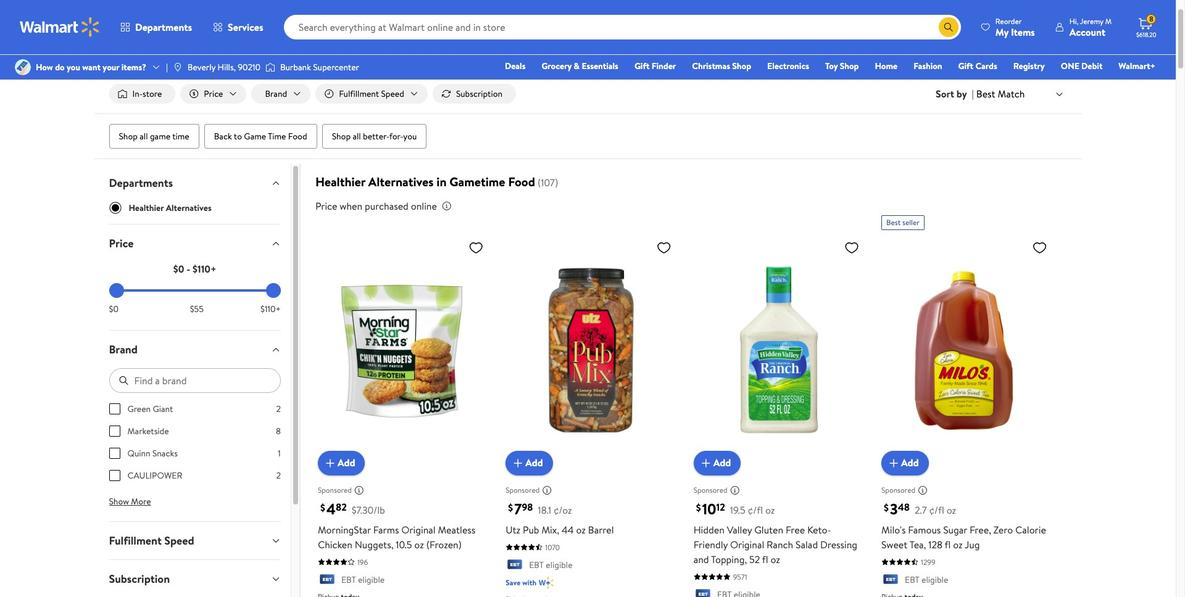 Task type: locate. For each thing, give the bounding box(es) containing it.
1 2 from the top
[[276, 403, 281, 416]]

topping,
[[711, 553, 747, 567]]

2 add to cart image from the left
[[511, 456, 526, 471]]

2 horizontal spatial ebt image
[[882, 575, 900, 587]]

grocery
[[176, 17, 206, 30], [542, 60, 572, 72]]

$ inside '$ 7 98 18.1 ¢/oz utz pub mix, 44 oz barrel'
[[508, 501, 513, 515]]

0 horizontal spatial original
[[402, 523, 436, 537]]

0 vertical spatial $110+
[[193, 262, 216, 276]]

0 horizontal spatial gametime
[[220, 17, 259, 30]]

fulfillment inside the sort and filter section element
[[339, 88, 379, 100]]

| right items?
[[166, 61, 168, 73]]

ebt image
[[506, 560, 524, 572], [882, 575, 900, 587], [694, 590, 712, 598]]

2 for green giant
[[276, 403, 281, 416]]

2 horizontal spatial ad disclaimer and feedback image
[[730, 486, 740, 496]]

¢/oz
[[554, 504, 572, 517]]

eligible down 1299
[[922, 574, 949, 586]]

0 horizontal spatial eligible
[[358, 574, 385, 586]]

add to cart image
[[323, 456, 338, 471], [511, 456, 526, 471], [887, 456, 901, 471]]

milo's famous sugar free, zero calorie sweet tea, 128 fl oz jug image
[[882, 235, 1052, 466]]

0 horizontal spatial brand
[[109, 342, 138, 358]]

oz down "ranch"
[[771, 553, 780, 567]]

fulfillment speed tab
[[99, 522, 291, 560]]

2 vertical spatial alternatives
[[166, 202, 212, 214]]

ebt image down sweet on the right of the page
[[882, 575, 900, 587]]

None checkbox
[[109, 448, 120, 459]]

/ left services
[[211, 17, 215, 30]]

best left seller
[[887, 217, 901, 228]]

ad disclaimer and feedback image up the $7.30/lb
[[354, 486, 364, 496]]

ebt image for 7
[[506, 560, 524, 572]]

price left when
[[315, 199, 337, 213]]

1 horizontal spatial ¢/fl
[[929, 504, 945, 517]]

0 horizontal spatial gift
[[635, 60, 650, 72]]

game
[[150, 130, 170, 143]]

do
[[55, 61, 65, 73]]

fulfillment inside tab
[[109, 534, 162, 549]]

gametime right in
[[450, 174, 505, 190]]

brand group
[[109, 403, 281, 492]]

alternatives up supercenter at the left top
[[330, 17, 375, 30]]

$ 7 98 18.1 ¢/oz utz pub mix, 44 oz barrel
[[506, 499, 614, 537]]

price button
[[181, 84, 247, 104], [99, 225, 291, 262]]

¢/fl inside "$ 10 12 19.5 ¢/fl oz hidden valley gluten free keto- friendly original ranch salad dressing and topping, 52 fl oz"
[[748, 504, 763, 517]]

 image
[[15, 59, 31, 75]]

$ 10 12 19.5 ¢/fl oz hidden valley gluten free keto- friendly original ranch salad dressing and topping, 52 fl oz
[[694, 499, 858, 567]]

nuggets,
[[355, 538, 394, 552]]

ebt image
[[318, 575, 336, 587]]

ebt eligible down 196
[[341, 574, 385, 586]]

2 vertical spatial ebt image
[[694, 590, 712, 598]]

add up 48
[[901, 457, 919, 470]]

ebt up with in the bottom left of the page
[[529, 559, 544, 572]]

keto-
[[808, 523, 831, 537]]

healthier up when
[[315, 174, 366, 190]]

none checkbox inside brand group
[[109, 448, 120, 459]]

eligible
[[546, 559, 573, 572], [358, 574, 385, 586], [922, 574, 949, 586]]

registry link
[[1008, 59, 1051, 73]]

1 horizontal spatial gametime
[[450, 174, 505, 190]]

pub
[[523, 523, 539, 537]]

0 horizontal spatial all
[[140, 130, 148, 143]]

0 horizontal spatial ad disclaimer and feedback image
[[354, 486, 364, 496]]

1 horizontal spatial fulfillment
[[339, 88, 379, 100]]

1 horizontal spatial ad disclaimer and feedback image
[[918, 486, 928, 496]]

$ left 3
[[884, 501, 889, 515]]

fl inside "$ 10 12 19.5 ¢/fl oz hidden valley gluten free keto- friendly original ranch salad dressing and topping, 52 fl oz"
[[762, 553, 768, 567]]

1 horizontal spatial fulfillment speed button
[[316, 84, 428, 104]]

ad disclaimer and feedback image up 19.5
[[730, 486, 740, 496]]

1 horizontal spatial |
[[972, 87, 974, 101]]

ebt eligible down 1299
[[905, 574, 949, 586]]

add up 12
[[714, 457, 731, 470]]

$ left '10'
[[696, 501, 701, 515]]

1 vertical spatial brand
[[109, 342, 138, 358]]

ebt image down "and"
[[694, 590, 712, 598]]

add for 4
[[338, 457, 355, 470]]

one debit
[[1061, 60, 1103, 72]]

speed up subscription dropdown button
[[164, 534, 194, 549]]

shop right toy on the right of page
[[840, 60, 859, 72]]

1 vertical spatial price
[[315, 199, 337, 213]]

$ inside "$ 10 12 19.5 ¢/fl oz hidden valley gluten free keto- friendly original ranch salad dressing and topping, 52 fl oz"
[[696, 501, 701, 515]]

8 inside brand group
[[276, 425, 281, 438]]

2 vertical spatial healthier
[[129, 202, 164, 214]]

best for best match
[[977, 87, 996, 101]]

salad
[[796, 538, 818, 552]]

2 horizontal spatial /
[[285, 17, 288, 30]]

eligible down 196
[[358, 574, 385, 586]]

alternatives for healthier alternatives
[[166, 202, 212, 214]]

0 horizontal spatial ebt
[[341, 574, 356, 586]]

add button up 12
[[694, 451, 741, 476]]

farms
[[373, 523, 399, 537]]

oz right 44
[[576, 523, 586, 537]]

add button up 98
[[506, 451, 553, 476]]

original up 10.5
[[402, 523, 436, 537]]

1 horizontal spatial ebt eligible
[[529, 559, 573, 572]]

eligible for 7
[[546, 559, 573, 572]]

 image for beverly hills, 90210
[[173, 62, 183, 72]]

1 horizontal spatial /
[[211, 17, 215, 30]]

jeremy
[[1080, 16, 1104, 26]]

2 ¢/fl from the left
[[929, 504, 945, 517]]

all left game
[[140, 130, 148, 143]]

1 horizontal spatial speed
[[381, 88, 404, 100]]

/ right food link
[[133, 17, 136, 30]]

price
[[204, 88, 223, 100], [315, 199, 337, 213], [109, 236, 134, 251]]

departments right food link
[[135, 20, 192, 34]]

2 add from the left
[[526, 457, 543, 470]]

2 add button from the left
[[506, 451, 553, 476]]

grocery right seasonal
[[176, 17, 206, 30]]

ebt eligible for 7
[[529, 559, 573, 572]]

add button
[[318, 451, 365, 476], [506, 451, 553, 476], [694, 451, 741, 476], [882, 451, 929, 476]]

sponsored up '10'
[[694, 485, 728, 496]]

add button up 82
[[318, 451, 365, 476]]

sponsored up 48
[[882, 485, 916, 496]]

0 vertical spatial you
[[67, 61, 80, 73]]

price inside tab
[[109, 236, 134, 251]]

0 horizontal spatial ad disclaimer and feedback image
[[542, 486, 552, 496]]

add button for 10
[[694, 451, 741, 476]]

1 horizontal spatial 8
[[1150, 14, 1154, 24]]

1 horizontal spatial ebt image
[[694, 590, 712, 598]]

None checkbox
[[109, 404, 120, 415], [109, 426, 120, 437], [109, 471, 120, 482], [109, 404, 120, 415], [109, 426, 120, 437], [109, 471, 120, 482]]

fulfillment down show more button at the left of the page
[[109, 534, 162, 549]]

grocery left &
[[542, 60, 572, 72]]

Find a brand search field
[[109, 369, 281, 393]]

0 horizontal spatial $0
[[109, 303, 118, 316]]

fl
[[945, 538, 951, 552], [762, 553, 768, 567]]

4 add from the left
[[901, 457, 919, 470]]

0 horizontal spatial /
[[133, 17, 136, 30]]

$ for 10
[[696, 501, 701, 515]]

12
[[717, 501, 725, 514]]

1 vertical spatial fl
[[762, 553, 768, 567]]

8 inside 8 $618.20
[[1150, 14, 1154, 24]]

time
[[172, 130, 189, 143]]

fl right 52
[[762, 553, 768, 567]]

in-store button
[[109, 84, 176, 104]]

1
[[278, 448, 281, 460]]

| right by
[[972, 87, 974, 101]]

|
[[166, 61, 168, 73], [972, 87, 974, 101]]

ad disclaimer and feedback image
[[672, 48, 682, 58], [354, 486, 364, 496], [730, 486, 740, 496]]

gametime up 90210
[[220, 17, 259, 30]]

chicken
[[318, 538, 352, 552]]

2 gift from the left
[[959, 60, 974, 72]]

0 vertical spatial original
[[402, 523, 436, 537]]

1 $ from the left
[[320, 501, 325, 515]]

0 vertical spatial best
[[977, 87, 996, 101]]

add button up 48
[[882, 451, 929, 476]]

2 horizontal spatial add to cart image
[[887, 456, 901, 471]]

healthier up burbank supercenter
[[293, 17, 327, 30]]

departments up the healthier alternatives radio
[[109, 175, 173, 191]]

$110+
[[193, 262, 216, 276], [261, 303, 281, 316]]

services
[[228, 20, 263, 34]]

0 vertical spatial fulfillment speed
[[339, 88, 404, 100]]

0 horizontal spatial speed
[[164, 534, 194, 549]]

1 horizontal spatial you
[[403, 130, 417, 143]]

0 vertical spatial gametime
[[220, 17, 259, 30]]

1 vertical spatial 8
[[276, 425, 281, 438]]

 image right 90210
[[265, 61, 275, 73]]

1 add button from the left
[[318, 451, 365, 476]]

0 horizontal spatial ¢/fl
[[748, 504, 763, 517]]

eligible for 3
[[922, 574, 949, 586]]

subscription inside button
[[456, 88, 503, 100]]

quinn
[[127, 448, 150, 460]]

/
[[133, 17, 136, 30], [211, 17, 215, 30], [285, 17, 288, 30]]

 image left beverly
[[173, 62, 183, 72]]

0 horizontal spatial $110+
[[193, 262, 216, 276]]

$ inside $ 4 82 $7.30/lb morningstar farms original meatless chicken nuggets, 10.5 oz (frozen)
[[320, 501, 325, 515]]

ebt image for 10
[[694, 590, 712, 598]]

price down the beverly hills, 90210
[[204, 88, 223, 100]]

departments button down time
[[99, 164, 291, 202]]

3 / from the left
[[285, 17, 288, 30]]

1 vertical spatial subscription
[[109, 572, 170, 587]]

1 vertical spatial $0
[[109, 303, 118, 316]]

ebt image up save
[[506, 560, 524, 572]]

2 horizontal spatial eligible
[[922, 574, 949, 586]]

1 vertical spatial alternatives
[[369, 174, 434, 190]]

oz up gluten
[[766, 504, 775, 517]]

Search search field
[[284, 15, 961, 40]]

sort and filter section element
[[94, 74, 1082, 114]]

1 add to cart image from the left
[[323, 456, 338, 471]]

0 horizontal spatial add to cart image
[[323, 456, 338, 471]]

original inside "$ 10 12 19.5 ¢/fl oz hidden valley gluten free keto- friendly original ranch salad dressing and topping, 52 fl oz"
[[730, 538, 765, 552]]

by
[[957, 87, 967, 101]]

gluten
[[755, 523, 784, 537]]

brand up green in the left bottom of the page
[[109, 342, 138, 358]]

hills,
[[218, 61, 236, 73]]

fashion
[[914, 60, 943, 72]]

$ left 7
[[508, 501, 513, 515]]

0 vertical spatial fl
[[945, 538, 951, 552]]

reorder
[[996, 16, 1022, 26]]

legal information image
[[442, 201, 452, 211]]

0 vertical spatial ebt image
[[506, 560, 524, 572]]

3 add from the left
[[714, 457, 731, 470]]

gift left finder
[[635, 60, 650, 72]]

eligible down the 1070
[[546, 559, 573, 572]]

brand button down burbank
[[252, 84, 311, 104]]

brand inside the sort and filter section element
[[265, 88, 287, 100]]

add to cart image up 82
[[323, 456, 338, 471]]

price button down healthier alternatives
[[99, 225, 291, 262]]

0 horizontal spatial fulfillment speed button
[[99, 522, 291, 560]]

add up 82
[[338, 457, 355, 470]]

82
[[336, 501, 347, 514]]

original up 52
[[730, 538, 765, 552]]

you right better-
[[403, 130, 417, 143]]

0 vertical spatial brand
[[265, 88, 287, 100]]

1 vertical spatial departments button
[[99, 164, 291, 202]]

subscription tab
[[99, 561, 291, 598]]

how
[[36, 61, 53, 73]]

0 vertical spatial grocery
[[176, 17, 206, 30]]

ad disclaimer and feedback image up finder
[[672, 48, 682, 58]]

3 $ from the left
[[696, 501, 701, 515]]

add up 98
[[526, 457, 543, 470]]

$0 for $0 - $110+
[[173, 262, 184, 276]]

0 horizontal spatial fl
[[762, 553, 768, 567]]

0 vertical spatial $0
[[173, 262, 184, 276]]

0 horizontal spatial subscription
[[109, 572, 170, 587]]

¢/fl inside $ 3 48 2.7 ¢/fl oz milo's famous sugar free, zero calorie sweet tea, 128 fl oz jug
[[929, 504, 945, 517]]

brand down burbank
[[265, 88, 287, 100]]

8 up 1
[[276, 425, 281, 438]]

$ left 4
[[320, 501, 325, 515]]

fulfillment speed up shop all better-for-you link
[[339, 88, 404, 100]]

1 vertical spatial grocery
[[542, 60, 572, 72]]

add to cart image up 48
[[887, 456, 901, 471]]

1 vertical spatial original
[[730, 538, 765, 552]]

you right do
[[67, 61, 80, 73]]

store
[[143, 88, 162, 100]]

food link
[[109, 17, 128, 30]]

sponsored
[[636, 48, 670, 58], [318, 485, 352, 496], [506, 485, 540, 496], [694, 485, 728, 496], [882, 485, 916, 496]]

add to favorites list, milo's famous sugar free, zero calorie sweet tea, 128 fl oz jug image
[[1033, 240, 1047, 256]]

 image
[[265, 61, 275, 73], [173, 62, 183, 72]]

1 vertical spatial best
[[887, 217, 901, 228]]

1 vertical spatial 2
[[276, 470, 281, 482]]

1 horizontal spatial brand
[[265, 88, 287, 100]]

brand
[[265, 88, 287, 100], [109, 342, 138, 358]]

price down the healthier alternatives radio
[[109, 236, 134, 251]]

0 vertical spatial 2
[[276, 403, 281, 416]]

add to cart image for 4
[[323, 456, 338, 471]]

1 vertical spatial fulfillment
[[109, 534, 162, 549]]

for-
[[389, 130, 403, 143]]

price button down the beverly hills, 90210
[[181, 84, 247, 104]]

seller
[[903, 217, 920, 228]]

1 vertical spatial departments
[[109, 175, 173, 191]]

90210
[[238, 61, 261, 73]]

healthier alternatives link
[[293, 17, 375, 30]]

deals link
[[499, 59, 531, 73]]

1 horizontal spatial add to cart image
[[511, 456, 526, 471]]

shop right christmas
[[732, 60, 751, 72]]

0 vertical spatial price
[[204, 88, 223, 100]]

brand inside tab
[[109, 342, 138, 358]]

alternatives up purchased
[[369, 174, 434, 190]]

hi,
[[1070, 16, 1079, 26]]

$ for 3
[[884, 501, 889, 515]]

1 vertical spatial fulfillment speed
[[109, 534, 194, 549]]

1 horizontal spatial subscription
[[456, 88, 503, 100]]

ebt eligible for 3
[[905, 574, 949, 586]]

1 horizontal spatial  image
[[265, 61, 275, 73]]

2 down 1
[[276, 470, 281, 482]]

$0
[[173, 262, 184, 276], [109, 303, 118, 316]]

milo's
[[882, 523, 906, 537]]

1 vertical spatial speed
[[164, 534, 194, 549]]

deals
[[505, 60, 526, 72]]

8
[[1150, 14, 1154, 24], [276, 425, 281, 438]]

1 horizontal spatial fl
[[945, 538, 951, 552]]

add button for 7
[[506, 451, 553, 476]]

2 up 1
[[276, 403, 281, 416]]

/ right gametime food link
[[285, 17, 288, 30]]

2 2 from the top
[[276, 470, 281, 482]]

¢/fl for 3
[[929, 504, 945, 517]]

1 horizontal spatial best
[[977, 87, 996, 101]]

ad disclaimer and feedback image
[[542, 486, 552, 496], [918, 486, 928, 496]]

sponsored up 82
[[318, 485, 352, 496]]

2 all from the left
[[353, 130, 361, 143]]

¢/fl
[[748, 504, 763, 517], [929, 504, 945, 517]]

0 vertical spatial fulfillment
[[339, 88, 379, 100]]

ad disclaimer and feedback image up 18.1
[[542, 486, 552, 496]]

1 horizontal spatial ebt
[[529, 559, 544, 572]]

brand button down $55
[[99, 331, 291, 369]]

¢/fl right 19.5
[[748, 504, 763, 517]]

1 add from the left
[[338, 457, 355, 470]]

4 $ from the left
[[884, 501, 889, 515]]

ebt right ebt icon
[[341, 574, 356, 586]]

oz right 10.5
[[414, 538, 424, 552]]

speed
[[381, 88, 404, 100], [164, 534, 194, 549]]

1 vertical spatial |
[[972, 87, 974, 101]]

0 horizontal spatial grocery
[[176, 17, 206, 30]]

0 vertical spatial departments
[[135, 20, 192, 34]]

gift left cards
[[959, 60, 974, 72]]

0 horizontal spatial fulfillment
[[109, 534, 162, 549]]

$
[[320, 501, 325, 515], [508, 501, 513, 515], [696, 501, 701, 515], [884, 501, 889, 515]]

1 vertical spatial price button
[[99, 225, 291, 262]]

departments button up items?
[[110, 12, 203, 42]]

shop left better-
[[332, 130, 351, 143]]

speed up for-
[[381, 88, 404, 100]]

best right by
[[977, 87, 996, 101]]

0 horizontal spatial fulfillment speed
[[109, 534, 194, 549]]

fulfillment speed inside tab
[[109, 534, 194, 549]]

0 horizontal spatial best
[[887, 217, 901, 228]]

1299
[[921, 557, 936, 568]]

0 vertical spatial 8
[[1150, 14, 1154, 24]]

alternatives up price tab
[[166, 202, 212, 214]]

best inside "dropdown button"
[[977, 87, 996, 101]]

all left better-
[[353, 130, 361, 143]]

burbank supercenter
[[280, 61, 359, 73]]

1 ¢/fl from the left
[[748, 504, 763, 517]]

1 all from the left
[[140, 130, 148, 143]]

$ inside $ 3 48 2.7 ¢/fl oz milo's famous sugar free, zero calorie sweet tea, 128 fl oz jug
[[884, 501, 889, 515]]

healthier for healthier alternatives in gametime food (107)
[[315, 174, 366, 190]]

0 horizontal spatial 8
[[276, 425, 281, 438]]

sponsored for 4
[[318, 485, 352, 496]]

ebt down tea,
[[905, 574, 920, 586]]

gift for gift finder
[[635, 60, 650, 72]]

¢/fl right 2.7
[[929, 504, 945, 517]]

match
[[998, 87, 1025, 101]]

fulfillment speed down the "more"
[[109, 534, 194, 549]]

0 vertical spatial departments button
[[110, 12, 203, 42]]

ad disclaimer and feedback image up 2.7
[[918, 486, 928, 496]]

registry
[[1014, 60, 1045, 72]]

fulfillment speed button up subscription tab
[[99, 522, 291, 560]]

fulfillment down supercenter at the left top
[[339, 88, 379, 100]]

0 vertical spatial price button
[[181, 84, 247, 104]]

(frozen)
[[426, 538, 462, 552]]

 image for burbank supercenter
[[265, 61, 275, 73]]

healthier right the healthier alternatives radio
[[129, 202, 164, 214]]

1 horizontal spatial original
[[730, 538, 765, 552]]

1 gift from the left
[[635, 60, 650, 72]]

fulfillment speed button up shop all better-for-you link
[[316, 84, 428, 104]]

0 horizontal spatial ebt eligible
[[341, 574, 385, 586]]

2 ad disclaimer and feedback image from the left
[[918, 486, 928, 496]]

add to cart image up 98
[[511, 456, 526, 471]]

1 vertical spatial gametime
[[450, 174, 505, 190]]

3 add button from the left
[[694, 451, 741, 476]]

$ 4 82 $7.30/lb morningstar farms original meatless chicken nuggets, 10.5 oz (frozen)
[[318, 499, 476, 552]]

shop all game time
[[119, 130, 189, 143]]

2 $ from the left
[[508, 501, 513, 515]]

in-store
[[132, 88, 162, 100]]

seasonal grocery link
[[141, 17, 206, 30]]

electronics link
[[762, 59, 815, 73]]

2 horizontal spatial ebt eligible
[[905, 574, 949, 586]]

ebt eligible down the 1070
[[529, 559, 573, 572]]

8 up $618.20
[[1150, 14, 1154, 24]]

ebt for 3
[[905, 574, 920, 586]]

ebt for 4
[[341, 574, 356, 586]]

0 vertical spatial alternatives
[[330, 17, 375, 30]]

1 vertical spatial healthier
[[315, 174, 366, 190]]

add to cart image for 7
[[511, 456, 526, 471]]



Task type: describe. For each thing, give the bounding box(es) containing it.
8 for 8
[[276, 425, 281, 438]]

walmart+
[[1119, 60, 1156, 72]]

ebt eligible for 4
[[341, 574, 385, 586]]

morningstar farms original meatless chicken nuggets, 10.5 oz (frozen) image
[[318, 235, 489, 466]]

burbank
[[280, 61, 311, 73]]

m
[[1106, 16, 1112, 26]]

quinn snacks
[[127, 448, 178, 460]]

to
[[234, 130, 242, 143]]

52
[[750, 553, 760, 567]]

original inside $ 4 82 $7.30/lb morningstar farms original meatless chicken nuggets, 10.5 oz (frozen)
[[402, 523, 436, 537]]

shop all better-for-you link
[[322, 124, 427, 149]]

utz
[[506, 523, 521, 537]]

2 horizontal spatial price
[[315, 199, 337, 213]]

hidden valley gluten free keto-friendly original ranch salad dressing and topping, 52 fl oz image
[[694, 235, 864, 466]]

1 ad disclaimer and feedback image from the left
[[542, 486, 552, 496]]

online
[[411, 199, 437, 213]]

1 / from the left
[[133, 17, 136, 30]]

in
[[437, 174, 447, 190]]

save with
[[506, 578, 537, 588]]

all for game
[[140, 130, 148, 143]]

eligible for 4
[[358, 574, 385, 586]]

price inside the sort and filter section element
[[204, 88, 223, 100]]

8 $618.20
[[1137, 14, 1157, 39]]

best for best seller
[[887, 217, 901, 228]]

add to favorites list, hidden valley gluten free keto-friendly original ranch salad dressing and topping, 52 fl oz image
[[845, 240, 859, 256]]

oz inside $ 4 82 $7.30/lb morningstar farms original meatless chicken nuggets, 10.5 oz (frozen)
[[414, 538, 424, 552]]

free,
[[970, 523, 992, 537]]

speed inside tab
[[164, 534, 194, 549]]

services button
[[203, 12, 274, 42]]

items?
[[121, 61, 146, 73]]

beverly hills, 90210
[[188, 61, 261, 73]]

add to favorites list, morningstar farms original meatless chicken nuggets, 10.5 oz (frozen) image
[[469, 240, 484, 256]]

¢/fl for 10
[[748, 504, 763, 517]]

snacks
[[152, 448, 178, 460]]

10.5
[[396, 538, 412, 552]]

time
[[268, 130, 286, 143]]

walmart+ link
[[1113, 59, 1161, 73]]

best match
[[977, 87, 1025, 101]]

shop all game time link
[[109, 124, 199, 149]]

subscription button
[[433, 84, 516, 104]]

1 vertical spatial fulfillment speed button
[[99, 522, 291, 560]]

10
[[702, 499, 717, 520]]

sort by |
[[936, 87, 974, 101]]

calorie
[[1016, 523, 1046, 537]]

search icon image
[[944, 22, 954, 32]]

healthier alternatives in gametime food (107)
[[315, 174, 558, 190]]

dressing
[[821, 538, 858, 552]]

ad disclaimer and feedback image for 10
[[730, 486, 740, 496]]

ranch
[[767, 538, 793, 552]]

gift cards
[[959, 60, 998, 72]]

add for 7
[[526, 457, 543, 470]]

in-
[[132, 88, 143, 100]]

48
[[898, 501, 910, 514]]

beverly
[[188, 61, 216, 73]]

game
[[244, 130, 266, 143]]

supercenter
[[313, 61, 359, 73]]

oz inside '$ 7 98 18.1 ¢/oz utz pub mix, 44 oz barrel'
[[576, 523, 586, 537]]

sugar
[[944, 523, 968, 537]]

2.7
[[915, 504, 927, 517]]

seasonal
[[141, 17, 174, 30]]

Walmart Site-Wide search field
[[284, 15, 961, 40]]

fashion link
[[908, 59, 948, 73]]

one
[[1061, 60, 1080, 72]]

4 add button from the left
[[882, 451, 929, 476]]

morningstar
[[318, 523, 371, 537]]

shop all better-for-you
[[332, 130, 417, 143]]

departments tab
[[99, 164, 291, 202]]

healthier alternatives
[[129, 202, 212, 214]]

sponsored up gift finder link
[[636, 48, 670, 58]]

price tab
[[99, 225, 291, 262]]

1 horizontal spatial ad disclaimer and feedback image
[[672, 48, 682, 58]]

18.1
[[538, 504, 551, 517]]

0 vertical spatial brand button
[[252, 84, 311, 104]]

friendly
[[694, 538, 728, 552]]

gift for gift cards
[[959, 60, 974, 72]]

free
[[786, 523, 805, 537]]

when
[[340, 199, 363, 213]]

essentials
[[582, 60, 619, 72]]

fl inside $ 3 48 2.7 ¢/fl oz milo's famous sugar free, zero calorie sweet tea, 128 fl oz jug
[[945, 538, 951, 552]]

8 for 8 $618.20
[[1150, 14, 1154, 24]]

departments inside departments tab
[[109, 175, 173, 191]]

more
[[131, 496, 151, 508]]

add button for 4
[[318, 451, 365, 476]]

price button inside the sort and filter section element
[[181, 84, 247, 104]]

$ for 7
[[508, 501, 513, 515]]

one debit link
[[1056, 59, 1108, 73]]

barrel
[[588, 523, 614, 537]]

save
[[506, 578, 521, 588]]

1 vertical spatial brand button
[[99, 331, 291, 369]]

subscription inside dropdown button
[[109, 572, 170, 587]]

show more button
[[99, 492, 161, 512]]

sponsored for 7
[[506, 485, 540, 496]]

$0 for $0
[[109, 303, 118, 316]]

0 vertical spatial healthier
[[293, 17, 327, 30]]

better-
[[363, 130, 389, 143]]

grocery & essentials link
[[536, 59, 624, 73]]

with
[[522, 578, 537, 588]]

giant
[[153, 403, 173, 416]]

$110 range field
[[109, 290, 281, 292]]

196
[[357, 557, 368, 568]]

shop left game
[[119, 130, 138, 143]]

want
[[82, 61, 101, 73]]

christmas
[[692, 60, 730, 72]]

$ for 4
[[320, 501, 325, 515]]

ebt image for 3
[[882, 575, 900, 587]]

how do you want your items?
[[36, 61, 146, 73]]

alternatives for healthier alternatives in gametime food (107)
[[369, 174, 434, 190]]

mix,
[[542, 523, 560, 537]]

food / seasonal grocery / gametime food / healthier alternatives
[[109, 17, 375, 30]]

1 horizontal spatial $110+
[[261, 303, 281, 316]]

sponsored for 10
[[694, 485, 728, 496]]

Healthier Alternatives radio
[[109, 202, 121, 214]]

speed inside the sort and filter section element
[[381, 88, 404, 100]]

fulfillment speed button inside the sort and filter section element
[[316, 84, 428, 104]]

add for 10
[[714, 457, 731, 470]]

brand tab
[[99, 331, 291, 369]]

| inside the sort and filter section element
[[972, 87, 974, 101]]

2 for caulipower
[[276, 470, 281, 482]]

grocery & essentials
[[542, 60, 619, 72]]

cards
[[976, 60, 998, 72]]

best seller
[[887, 217, 920, 228]]

$0 range field
[[109, 290, 281, 292]]

all for better-
[[353, 130, 361, 143]]

ebt for 7
[[529, 559, 544, 572]]

add to favorites list, utz pub mix, 44 oz barrel image
[[657, 240, 672, 256]]

&
[[574, 60, 580, 72]]

green giant
[[127, 403, 173, 416]]

oz left the jug
[[953, 538, 963, 552]]

4
[[327, 499, 336, 520]]

walmart plus image
[[539, 577, 554, 590]]

0 vertical spatial |
[[166, 61, 168, 73]]

$618.20
[[1137, 30, 1157, 39]]

1 horizontal spatial grocery
[[542, 60, 572, 72]]

add to cart image
[[699, 456, 714, 471]]

utz pub mix, 44 oz barrel image
[[506, 235, 676, 466]]

1070
[[545, 543, 560, 553]]

walmart image
[[20, 17, 100, 37]]

98
[[522, 501, 533, 514]]

gametime food link
[[220, 17, 280, 30]]

fulfillment speed inside the sort and filter section element
[[339, 88, 404, 100]]

healthier for healthier alternatives
[[129, 202, 164, 214]]

best match button
[[974, 86, 1067, 102]]

oz up the sugar
[[947, 504, 956, 517]]

back to game time food link
[[204, 124, 317, 149]]

(107)
[[538, 176, 558, 190]]

marketside
[[127, 425, 169, 438]]

2 / from the left
[[211, 17, 215, 30]]

back
[[214, 130, 232, 143]]

$0 - $110+
[[173, 262, 216, 276]]

reorder my items
[[996, 16, 1035, 39]]

3 add to cart image from the left
[[887, 456, 901, 471]]

1 vertical spatial you
[[403, 130, 417, 143]]

show more
[[109, 496, 151, 508]]

ad disclaimer and feedback image for 4
[[354, 486, 364, 496]]

debit
[[1082, 60, 1103, 72]]



Task type: vqa. For each thing, say whether or not it's contained in the screenshot.


